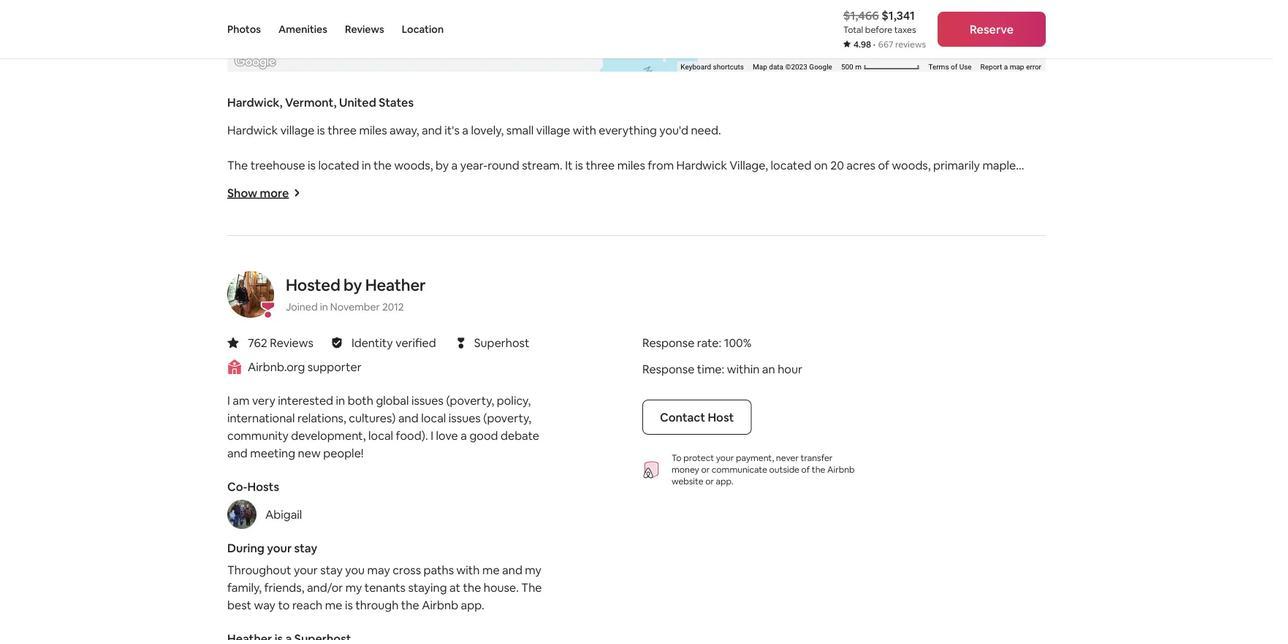 Task type: vqa. For each thing, say whether or not it's contained in the screenshot.
best to the bottom
yes



Task type: locate. For each thing, give the bounding box(es) containing it.
need.
[[691, 122, 721, 137], [923, 350, 953, 365]]

1 horizontal spatial located
[[771, 158, 812, 173]]

2 horizontal spatial on
[[814, 158, 828, 173]]

1 vertical spatial good
[[408, 543, 436, 558]]

time inside - caledonia spirits / barr hill - i'm a bit bias toward this crew - i've worked for them part-time for years. but, hands-down, the best gin in the world!  they had been based in hardwick but now have a new, amazing distillery in montpelier.  if you like gin, or if you don't like gin, check it out!  there's also a lovely vodka made from honey, and a unique barrel-aged gin, called tom cat. they've also been working hard on a whiskey that i know will be a big hit!
[[692, 579, 717, 593]]

0 horizontal spatial issues
[[411, 393, 444, 408]]

- right pie on the left
[[297, 315, 301, 330]]

also up the hit!
[[965, 596, 986, 611]]

2 response from the top
[[642, 361, 695, 376]]

1 vertical spatial house.
[[484, 580, 519, 595]]

airbnb
[[827, 464, 855, 475], [422, 598, 458, 612]]

to protect your payment, never transfer money or communicate outside of the airbnb website or app.
[[672, 452, 855, 487]]

0 vertical spatial house.
[[538, 175, 574, 190]]

that left flows
[[446, 175, 468, 190]]

a down 'treehouse'
[[301, 175, 308, 190]]

1 horizontal spatial has
[[819, 350, 837, 365]]

0 horizontal spatial from
[[296, 614, 322, 629]]

that inside - caledonia spirits / barr hill - i'm a bit bias toward this crew - i've worked for them part-time for years. but, hands-down, the best gin in the world!  they had been based in hardwick but now have a new, amazing distillery in montpelier.  if you like gin, or if you don't like gin, check it out!  there's also a lovely vodka made from honey, and a unique barrel-aged gin, called tom cat. they've also been working hard on a whiskey that i know will be a big hit!
[[848, 614, 870, 629]]

and up identity
[[366, 315, 386, 330]]

0 horizontal spatial me
[[325, 598, 342, 612]]

need. inside - buffalo mountain market - lots of great options for breakfast and lunch!  focusing on local foods, and the store has everything you need. lots of great people to meet here, too :)
[[923, 350, 953, 365]]

contact
[[660, 410, 705, 425]]

1 like from the left
[[694, 596, 712, 611]]

is inside during your stay throughout your stay you may cross paths with me and my family, friends, and/or my tenants staying at the house.  the best way to reach me is through the airbnb app.
[[345, 598, 353, 612]]

1 vertical spatial time
[[692, 579, 717, 593]]

of
[[951, 63, 958, 71], [878, 158, 889, 173], [425, 280, 436, 295], [397, 350, 408, 365], [981, 350, 992, 365], [271, 403, 282, 418], [801, 464, 810, 475], [394, 543, 405, 558], [666, 543, 677, 558]]

here,
[[313, 368, 340, 383]]

2 vertical spatial your
[[294, 562, 318, 577]]

the left the world!
[[946, 579, 964, 593]]

with up 'toward'
[[456, 562, 480, 577]]

1 horizontal spatial woods,
[[892, 158, 931, 173]]

pizza down november
[[335, 315, 363, 330]]

three inside the treehouse is located in the woods, by a year-round stream.  it is three miles from hardwick village, located on 20 acres of woods, primarily maple trees and has a lovely year-round stream that flows by the house.
[[586, 158, 615, 173]]

1 located from the left
[[318, 158, 359, 173]]

1 vertical spatial on
[[665, 350, 679, 365]]

to left meet
[[267, 368, 279, 383]]

1 vertical spatial lovely
[[997, 596, 1028, 611]]

away,
[[390, 122, 419, 137]]

0 vertical spatial has
[[281, 175, 299, 190]]

1 vertical spatial hardwick
[[676, 158, 727, 173]]

called inside - caledonia spirits / barr hill - i'm a bit bias toward this crew - i've worked for them part-time for years. but, hands-down, the best gin in the world!  they had been based in hardwick but now have a new, amazing distillery in montpelier.  if you like gin, or if you don't like gin, check it out!  there's also a lovely vodka made from honey, and a unique barrel-aged gin, called tom cat. they've also been working hard on a whiskey that i know will be a big hit!
[[521, 614, 553, 629]]

love
[[513, 315, 535, 330], [436, 428, 458, 443]]

1 horizontal spatial best
[[888, 579, 912, 593]]

hands-
[[795, 579, 832, 593]]

restaurant,
[[387, 473, 445, 488]]

0 horizontal spatial year-
[[344, 175, 371, 190]]

0 horizontal spatial has
[[281, 175, 299, 190]]

a right be
[[946, 614, 952, 629]]

terms
[[929, 63, 949, 71]]

0 vertical spatial reviews
[[345, 23, 384, 36]]

stream.
[[522, 158, 563, 173]]

stream
[[405, 175, 443, 190]]

have
[[767, 403, 793, 418], [427, 596, 453, 611]]

food).
[[396, 428, 428, 443]]

error
[[1026, 63, 1041, 71]]

gin, up working
[[714, 596, 733, 611]]

the up amazing
[[521, 580, 542, 595]]

but left they
[[702, 403, 721, 418]]

0 vertical spatial to
[[267, 368, 279, 383]]

village,
[[730, 158, 768, 173]]

0 vertical spatial miles
[[359, 122, 387, 137]]

need. left lots
[[923, 350, 953, 365]]

house. up amazing
[[484, 580, 519, 595]]

and inside during your stay throughout your stay you may cross paths with me and my family, friends, and/or my tenants staying at the house.  the best way to reach me is through the airbnb app.
[[502, 562, 522, 577]]

1 vertical spatial called
[[521, 614, 553, 629]]

0 vertical spatial on
[[814, 158, 828, 173]]

1 vertical spatial :
[[722, 361, 724, 376]]

to
[[267, 368, 279, 383], [278, 598, 290, 612]]

policy,
[[497, 393, 531, 408]]

communicate
[[712, 464, 767, 475]]

stay
[[294, 541, 317, 555], [320, 562, 343, 577]]

out!
[[899, 596, 921, 611]]

or inside - caledonia spirits / barr hill - i'm a bit bias toward this crew - i've worked for them part-time for years. but, hands-down, the best gin in the world!  they had been based in hardwick but now have a new, amazing distillery in montpelier.  if you like gin, or if you don't like gin, check it out!  there's also a lovely vodka made from honey, and a unique barrel-aged gin, called tom cat. they've also been working hard on a whiskey that i know will be a big hit!
[[736, 596, 747, 611]]

0 vertical spatial good
[[470, 428, 498, 443]]

airbnb.org
[[248, 359, 305, 374]]

hardwick down barr
[[328, 596, 378, 611]]

learn more about the host, abigail. image
[[227, 500, 257, 529], [227, 500, 257, 529]]

2 woods, from the left
[[892, 158, 931, 173]]

also down if
[[650, 614, 672, 629]]

good up cross
[[408, 543, 436, 558]]

round up flows
[[488, 158, 519, 173]]

0 horizontal spatial app.
[[461, 598, 484, 612]]

app. inside to protect your payment, never transfer money or communicate outside of the airbnb website or app.
[[716, 476, 733, 487]]

0 vertical spatial hardwick
[[227, 122, 278, 137]]

on inside - caledonia spirits / barr hill - i'm a bit bias toward this crew - i've worked for them part-time for years. but, hands-down, the best gin in the world!  they had been based in hardwick but now have a new, amazing distillery in montpelier.  if you like gin, or if you don't like gin, check it out!  there's also a lovely vodka made from honey, and a unique barrel-aged gin, called tom cat. they've also been working hard on a whiskey that i know will be a big hit!
[[777, 614, 791, 629]]

time down rate
[[697, 361, 722, 376]]

hardwick,
[[227, 95, 283, 110]]

everything
[[599, 122, 657, 137], [840, 350, 898, 365]]

treehouse
[[250, 158, 305, 173]]

been
[[250, 596, 278, 611], [674, 614, 702, 629]]

hardwick down hardwick, at left top
[[227, 122, 278, 137]]

amenities
[[278, 23, 327, 36]]

of inside the treehouse is located in the woods, by a year-round stream.  it is three miles from hardwick village, located on 20 acres of woods, primarily maple trees and has a lovely year-round stream that flows by the house.
[[878, 158, 889, 173]]

gin, down amazing
[[499, 614, 518, 629]]

the down stream.
[[518, 175, 536, 190]]

and down through in the left bottom of the page
[[362, 614, 383, 629]]

: for response time
[[722, 361, 724, 376]]

there's inside - caledonia spirits / barr hill - i'm a bit bias toward this crew - i've worked for them part-time for years. but, hands-down, the best gin in the world!  they had been based in hardwick but now have a new, amazing distillery in montpelier.  if you like gin, or if you don't like gin, check it out!  there's also a lovely vodka made from honey, and a unique barrel-aged gin, called tom cat. they've also been working hard on a whiskey that i know will be a big hit!
[[923, 596, 962, 611]]

local inside - buffalo mountain market - lots of great options for breakfast and lunch!  focusing on local foods, and the store has everything you need. lots of great people to meet here, too :)
[[681, 350, 706, 365]]

heather is a superhost. learn more about heather. image
[[227, 271, 274, 318], [227, 271, 274, 318]]

1 vertical spatial options
[[412, 508, 452, 523]]

best inside during your stay throughout your stay you may cross paths with me and my family, friends, and/or my tenants staying at the house.  the best way to reach me is through the airbnb app.
[[227, 598, 252, 612]]

local
[[439, 280, 464, 295], [681, 350, 706, 365], [421, 410, 446, 425], [368, 428, 393, 443], [314, 473, 338, 488], [647, 473, 672, 488], [680, 543, 705, 558]]

- left the am at the left
[[227, 403, 232, 418]]

0 horizontal spatial on
[[665, 350, 679, 365]]

where
[[505, 403, 538, 418]]

stay up spirits
[[294, 541, 317, 555]]

my
[[606, 403, 622, 418], [525, 562, 542, 577], [346, 580, 362, 595]]

people!
[[323, 445, 364, 460]]

everything up the treehouse is located in the woods, by a year-round stream.  it is three miles from hardwick village, located on 20 acres of woods, primarily maple trees and has a lovely year-round stream that flows by the house.
[[599, 122, 657, 137]]

kitchen,
[[592, 473, 636, 488]]

1 horizontal spatial more
[[795, 403, 824, 418]]

0 horizontal spatial also
[[269, 473, 290, 488]]

three
[[328, 122, 357, 137], [586, 158, 615, 173]]

0 vertical spatial at
[[383, 403, 394, 418]]

the down away,
[[374, 158, 392, 173]]

spirits
[[291, 579, 324, 593]]

reviews left location button
[[345, 23, 384, 36]]

show more
[[227, 185, 289, 200]]

0 vertical spatial beer
[[388, 315, 414, 330]]

2 vertical spatial or
[[736, 596, 747, 611]]

gin, down down,
[[833, 596, 852, 611]]

and up this
[[502, 562, 522, 577]]

but down tenants
[[381, 596, 399, 611]]

i left the am at the left
[[227, 393, 230, 408]]

knots!
[[590, 315, 623, 330]]

don't
[[782, 596, 810, 611]]

is
[[317, 122, 325, 137], [308, 158, 316, 173], [575, 158, 583, 173], [494, 403, 502, 418], [345, 598, 353, 612]]

1 vertical spatial year-
[[344, 175, 371, 190]]

local left treats! on the right bottom of the page
[[680, 543, 705, 558]]

miles
[[359, 122, 387, 137], [617, 158, 645, 173]]

0 vertical spatial also
[[269, 473, 290, 488]]

a right seat
[[461, 428, 467, 443]]

a down the world!
[[989, 596, 995, 611]]

connie's
[[543, 473, 589, 488]]

0 vertical spatial but
[[702, 403, 721, 418]]

the treehouse is located in the woods, by a year-round stream.  it is three miles from hardwick village, located on 20 acres of woods, primarily maple trees and has a lovely year-round stream that flows by the house.
[[227, 158, 1016, 190]]

a down don't
[[793, 614, 800, 629]]

good inside 'i am very interested in both global issues (poverty, policy, international relations, cultures) and local issues (poverty, community development, local food).  i love a good debate and meeting new people!'
[[470, 428, 498, 443]]

terms of use link
[[929, 63, 972, 71]]

woods,
[[394, 158, 433, 173], [892, 158, 931, 173]]

0 vertical spatial airbnb
[[827, 464, 855, 475]]

1 horizontal spatial house.
[[538, 175, 574, 190]]

0 horizontal spatial been
[[250, 596, 278, 611]]

0 vertical spatial from
[[648, 158, 674, 173]]

2 vertical spatial also
[[650, 614, 672, 629]]

- birdsong beer and wine - lots of good beer and wine options here!  you'll find lots of local treats!
[[227, 543, 742, 558]]

house
[[234, 403, 268, 418]]

year- up flows
[[460, 158, 488, 173]]

year-
[[460, 158, 488, 173], [344, 175, 371, 190]]

0 vertical spatial that
[[446, 175, 468, 190]]

hill right "jasper"
[[574, 280, 590, 295]]

1 horizontal spatial at
[[450, 580, 460, 595]]

1 horizontal spatial from
[[648, 158, 674, 173]]

airbnb inside to protect your payment, never transfer money or communicate outside of the airbnb website or app.
[[827, 464, 855, 475]]

0 vertical spatial stay
[[294, 541, 317, 555]]

1 horizontal spatial everything
[[840, 350, 898, 365]]

states
[[379, 95, 414, 110]]

1 horizontal spatial the
[[521, 580, 542, 595]]

have inside - caledonia spirits / barr hill - i'm a bit bias toward this crew - i've worked for them part-time for years. but, hands-down, the best gin in the world!  they had been based in hardwick but now have a new, amazing distillery in montpelier.  if you like gin, or if you don't like gin, check it out!  there's also a lovely vodka made from honey, and a unique barrel-aged gin, called tom cat. they've also been working hard on a whiskey that i know will be a big hit!
[[427, 596, 453, 611]]

1 vertical spatial my
[[525, 562, 542, 577]]

also down meeting
[[269, 473, 290, 488]]

1 horizontal spatial but
[[702, 403, 721, 418]]

your up communicate
[[716, 452, 734, 464]]

hardwick
[[227, 122, 278, 137], [676, 158, 727, 173], [328, 596, 378, 611]]

1 response from the top
[[642, 335, 695, 350]]

been down caledonia
[[250, 596, 278, 611]]

meet
[[282, 368, 310, 383]]

0 vertical spatial round
[[488, 158, 519, 173]]

0 vertical spatial need.
[[691, 122, 721, 137]]

located right 'treehouse'
[[318, 158, 359, 173]]

2 village from the left
[[536, 122, 570, 137]]

breakfast up policy,
[[503, 350, 555, 365]]

with
[[573, 122, 596, 137], [456, 562, 480, 577]]

1 horizontal spatial by
[[436, 158, 449, 173]]

lovely right the show more button
[[310, 175, 341, 190]]

is down hardwick, vermont, united states
[[317, 122, 325, 137]]

best up "it"
[[888, 579, 912, 593]]

the
[[374, 158, 392, 173], [518, 175, 536, 190], [514, 280, 532, 295], [537, 315, 556, 330], [768, 350, 786, 365], [812, 464, 826, 475], [293, 473, 311, 488], [510, 508, 528, 523], [867, 579, 886, 593], [946, 579, 964, 593], [463, 580, 481, 595], [401, 598, 419, 612]]

new down the 'development,'
[[298, 445, 321, 460]]

co-hosts
[[227, 479, 279, 494]]

keyboard shortcuts
[[681, 63, 744, 71]]

1 vertical spatial by
[[502, 175, 515, 190]]

0 horizontal spatial three
[[328, 122, 357, 137]]

debate
[[501, 428, 539, 443]]

great right the a
[[245, 438, 274, 453]]

0 horizontal spatial lovely
[[310, 175, 341, 190]]

issues up coffee! on the bottom
[[449, 410, 481, 425]]

0 horizontal spatial have
[[427, 596, 453, 611]]

house. inside the treehouse is located in the woods, by a year-round stream.  it is three miles from hardwick village, located on 20 acres of woods, primarily maple trees and has a lovely year-round stream that flows by the house.
[[538, 175, 574, 190]]

just
[[853, 403, 873, 418]]

(poverty, left policy,
[[446, 393, 494, 408]]

and left the it's
[[422, 122, 442, 137]]

0 vertical spatial my
[[606, 403, 622, 418]]

lovely,
[[471, 122, 504, 137]]

airbnb down transfer
[[827, 464, 855, 475]]

love inside 'i am very interested in both global issues (poverty, policy, international relations, cultures) and local issues (poverty, community development, local food).  i love a good debate and meeting new people!'
[[436, 428, 458, 443]]

1 horizontal spatial app.
[[716, 476, 733, 487]]

photos
[[227, 23, 261, 36]]

1 vertical spatial with
[[456, 562, 480, 577]]

by inside "hosted by heather joined in november 2012"
[[344, 274, 362, 295]]

great down the verified
[[410, 350, 439, 365]]

food
[[262, 508, 287, 523]]

a
[[234, 438, 242, 453]]

2 vertical spatial hardwick
[[328, 596, 378, 611]]

to inside during your stay throughout your stay you may cross paths with me and my family, friends, and/or my tenants staying at the house.  the best way to reach me is through the airbnb app.
[[278, 598, 290, 612]]

front
[[403, 438, 431, 453]]

your up 'throughout'
[[267, 541, 292, 555]]

i down the "check"
[[872, 614, 875, 629]]

0 vertical spatial love
[[513, 315, 535, 330]]

·
[[873, 39, 875, 50]]

is up honey,
[[345, 598, 353, 612]]

1 horizontal spatial been
[[674, 614, 702, 629]]

2 horizontal spatial my
[[606, 403, 622, 418]]

by up november
[[344, 274, 362, 295]]

lots down the identity verified
[[374, 350, 394, 365]]

in inside "hosted by heather joined in november 2012"
[[320, 300, 328, 314]]

total
[[843, 24, 863, 35]]

2 horizontal spatial by
[[502, 175, 515, 190]]

love right kids at the left
[[513, 315, 535, 330]]

$1,466 $1,341 total before taxes
[[843, 8, 916, 35]]

-
[[227, 280, 232, 295], [334, 280, 338, 295], [227, 315, 232, 330], [297, 315, 301, 330], [227, 350, 232, 365], [368, 350, 372, 365], [227, 403, 232, 418], [314, 403, 319, 418], [227, 438, 232, 453], [227, 543, 232, 558], [365, 543, 369, 558], [227, 579, 232, 593], [378, 579, 382, 593], [545, 579, 549, 593]]

coffee!
[[461, 438, 500, 453]]

and down 100%
[[745, 350, 765, 365]]

miles left away,
[[359, 122, 387, 137]]

food,
[[372, 280, 400, 295]]

for inside - buffalo mountain market - lots of great options for breakfast and lunch!  focusing on local foods, and the store has everything you need. lots of great people to meet here, too :)
[[485, 350, 501, 365]]

in right gin
[[934, 579, 943, 593]]

on down don't
[[777, 614, 791, 629]]

friends,
[[264, 580, 304, 595]]

for left years.
[[719, 579, 735, 593]]

market
[[327, 350, 365, 365]]

0 vertical spatial more
[[260, 185, 289, 200]]

if
[[662, 596, 669, 611]]

also
[[269, 473, 290, 488], [965, 596, 986, 611], [650, 614, 672, 629]]

on inside the treehouse is located in the woods, by a year-round stream.  it is three miles from hardwick village, located on 20 acres of woods, primarily maple trees and has a lovely year-round stream that flows by the house.
[[814, 158, 828, 173]]

0 vertical spatial three
[[328, 122, 357, 137]]

0 horizontal spatial village
[[280, 122, 315, 137]]

1 vertical spatial hill
[[359, 579, 375, 593]]

amenities button
[[278, 0, 327, 58]]

issues right global at left bottom
[[411, 393, 444, 408]]

my up crew
[[525, 562, 542, 577]]

by up the stream
[[436, 158, 449, 173]]

0 horizontal spatial called
[[368, 438, 400, 453]]

this
[[494, 579, 513, 593]]

may
[[367, 562, 390, 577]]

1 vertical spatial that
[[848, 614, 870, 629]]

1 vertical spatial also
[[965, 596, 986, 611]]

- right wine
[[365, 543, 369, 558]]

big
[[955, 614, 972, 629]]

i inside - caledonia spirits / barr hill - i'm a bit bias toward this crew - i've worked for them part-time for years. but, hands-down, the best gin in the world!  they had been based in hardwick but now have a new, amazing distillery in montpelier.  if you like gin, or if you don't like gin, check it out!  there's also a lovely vodka made from honey, and a unique barrel-aged gin, called tom cat. they've also been working hard on a whiskey that i know will be a big hit!
[[872, 614, 875, 629]]

1 horizontal spatial airbnb
[[827, 464, 855, 475]]

0 horizontal spatial best
[[227, 598, 252, 612]]

a left map
[[1004, 63, 1008, 71]]

app. down communicate
[[716, 476, 733, 487]]

great up the 'development,'
[[321, 403, 350, 418]]

1 vertical spatial has
[[819, 350, 837, 365]]

interested
[[278, 393, 333, 408]]

0 horizontal spatial the
[[227, 158, 248, 173]]

0 horizontal spatial but
[[381, 596, 399, 611]]

1 horizontal spatial that
[[848, 614, 870, 629]]

at inside during your stay throughout your stay you may cross paths with me and my family, friends, and/or my tenants staying at the house.  the best way to reach me is through the airbnb app.
[[450, 580, 460, 595]]

time down treats! on the right bottom of the page
[[692, 579, 717, 593]]

love down price!
[[436, 428, 458, 443]]

for
[[485, 350, 501, 365], [615, 579, 631, 593], [719, 579, 735, 593]]

1 vertical spatial but
[[381, 596, 399, 611]]

need. right the you'd
[[691, 122, 721, 137]]

you
[[901, 350, 920, 365], [345, 562, 365, 577], [672, 596, 691, 611], [759, 596, 779, 611]]

response up focusing
[[642, 335, 695, 350]]

breakfast down - house of pizza - great pizza at a great price!  this is where i always get my takeout pizza, but they do have more than just pizza.
[[550, 438, 601, 453]]

app. inside during your stay throughout your stay you may cross paths with me and my family, friends, and/or my tenants staying at the house.  the best way to reach me is through the airbnb app.
[[461, 598, 484, 612]]

tenants
[[365, 580, 406, 595]]

: up "foods,"
[[719, 335, 722, 350]]

0 horizontal spatial located
[[318, 158, 359, 173]]

of left pizza
[[271, 403, 282, 418]]

0 horizontal spatial that
[[446, 175, 468, 190]]

use
[[959, 63, 972, 71]]

down,
[[832, 579, 865, 593]]

during your stay throughout your stay you may cross paths with me and my family, friends, and/or my tenants staying at the house.  the best way to reach me is through the airbnb app.
[[227, 541, 542, 612]]

of up cross
[[394, 543, 405, 558]]

1 horizontal spatial issues
[[449, 410, 481, 425]]

i am very interested in both global issues (poverty, policy, international relations, cultures) and local issues (poverty, community development, local food).  i love a good debate and meeting new people!
[[227, 393, 539, 460]]

with inside during your stay throughout your stay you may cross paths with me and my family, friends, and/or my tenants staying at the house.  the best way to reach me is through the airbnb app.
[[456, 562, 480, 577]]



Task type: describe. For each thing, give the bounding box(es) containing it.
0 vertical spatial me
[[482, 562, 500, 577]]

and inside the treehouse is located in the woods, by a year-round stream.  it is three miles from hardwick village, located on 20 acres of woods, primarily maple trees and has a lovely year-round stream that flows by the house.
[[258, 175, 278, 190]]

a right the it's
[[462, 122, 468, 137]]

breakfast inside - buffalo mountain market - lots of great options for breakfast and lunch!  focusing on local foods, and the store has everything you need. lots of great people to meet here, too :)
[[503, 350, 555, 365]]

best inside - caledonia spirits / barr hill - i'm a bit bias toward this crew - i've worked for them part-time for years. but, hands-down, the best gin in the world!  they had been based in hardwick but now have a new, amazing distillery in montpelier.  if you like gin, or if you don't like gin, check it out!  there's also a lovely vodka made from honey, and a unique barrel-aged gin, called tom cat. they've also been working hard on a whiskey that i know will be a big hit!
[[888, 579, 912, 593]]

from inside - caledonia spirits / barr hill - i'm a bit bias toward this crew - i've worked for them part-time for years. but, hands-down, the best gin in the world!  they had been based in hardwick but now have a new, amazing distillery in montpelier.  if you like gin, or if you don't like gin, check it out!  there's also a lovely vodka made from honey, and a unique barrel-aged gin, called tom cat. they've also been working hard on a whiskey that i know will be a big hit!
[[296, 614, 322, 629]]

1 vertical spatial more
[[795, 403, 824, 418]]

/
[[327, 579, 332, 593]]

2 vertical spatial options
[[517, 543, 558, 558]]

0 horizontal spatial hardwick
[[227, 122, 278, 137]]

of left 'use'
[[951, 63, 958, 71]]

- left i've
[[545, 579, 549, 593]]

the up the "check"
[[867, 579, 886, 593]]

reviews
[[895, 39, 926, 50]]

2 horizontal spatial gin,
[[833, 596, 852, 611]]

meeting
[[250, 445, 295, 460]]

local left stuff,
[[439, 280, 464, 295]]

keyboard
[[681, 63, 711, 71]]

abigail
[[265, 507, 302, 522]]

great up november
[[340, 280, 369, 295]]

it
[[565, 158, 573, 173]]

this
[[470, 403, 491, 418]]

of right lots
[[981, 350, 992, 365]]

maple
[[983, 158, 1016, 173]]

has inside the treehouse is located in the woods, by a year-round stream.  it is three miles from hardwick village, located on 20 acres of woods, primarily maple trees and has a lovely year-round stream that flows by the house.
[[281, 175, 299, 190]]

1 vertical spatial stay
[[320, 562, 343, 577]]

favorite.
[[604, 438, 648, 453]]

wine
[[334, 543, 362, 558]]

lots right food,
[[403, 280, 423, 295]]

options inside - buffalo mountain market - lots of great options for breakfast and lunch!  focusing on local foods, and the store has everything you need. lots of great people to meet here, too :)
[[442, 350, 483, 365]]

pie
[[278, 315, 294, 330]]

1 horizontal spatial reviews
[[345, 23, 384, 36]]

reserve
[[970, 22, 1014, 37]]

: for response rate
[[719, 335, 722, 350]]

and right food
[[290, 508, 310, 523]]

1 horizontal spatial your
[[294, 562, 318, 577]]

is right it at left
[[575, 158, 583, 173]]

lots right find
[[644, 543, 663, 558]]

0 vertical spatial time
[[697, 361, 722, 376]]

new left coffee
[[277, 438, 299, 453]]

0 horizontal spatial gin,
[[499, 614, 518, 629]]

and left wine
[[467, 543, 487, 558]]

acres
[[847, 158, 876, 173]]

money
[[672, 464, 699, 475]]

0 vertical spatial by
[[436, 158, 449, 173]]

takeout
[[625, 403, 667, 418]]

a right kitchen,
[[638, 473, 645, 488]]

part-
[[665, 579, 692, 593]]

area!
[[531, 508, 557, 523]]

2 located from the left
[[771, 158, 812, 173]]

1 vertical spatial me
[[325, 598, 342, 612]]

cheese
[[592, 280, 633, 295]]

- left 'positive' on the left
[[227, 315, 232, 330]]

0 horizontal spatial your
[[267, 541, 292, 555]]

new,
[[464, 596, 489, 611]]

1 vertical spatial (poverty,
[[483, 410, 531, 425]]

0 horizontal spatial more
[[260, 185, 289, 200]]

local down people!
[[314, 473, 338, 488]]

0 horizontal spatial everything
[[599, 122, 657, 137]]

buffalo
[[234, 350, 272, 365]]

of inside to protect your payment, never transfer money or communicate outside of the airbnb website or app.
[[801, 464, 810, 475]]

data
[[769, 63, 784, 71]]

0 horizontal spatial miles
[[359, 122, 387, 137]]

the right try
[[514, 280, 532, 295]]

now
[[402, 596, 425, 611]]

amazing
[[492, 596, 537, 611]]

vermont,
[[285, 95, 337, 110]]

honey,
[[325, 614, 360, 629]]

hard
[[750, 614, 775, 629]]

lots up may
[[372, 543, 391, 558]]

- positive pie - great pizza and beer selection. my kids love the garlic knots! !
[[227, 315, 628, 330]]

1 horizontal spatial for
[[615, 579, 631, 593]]

0 vertical spatial (poverty,
[[446, 393, 494, 408]]

2 horizontal spatial for
[[719, 579, 735, 593]]

hosted
[[286, 274, 340, 295]]

- right pizza
[[314, 403, 319, 418]]

0 horizontal spatial stay
[[294, 541, 317, 555]]

1 vertical spatial round
[[371, 175, 403, 190]]

a up "food)."
[[397, 403, 403, 418]]

2 like from the left
[[812, 596, 830, 611]]

1 horizontal spatial have
[[767, 403, 793, 418]]

you inside - buffalo mountain market - lots of great options for breakfast and lunch!  focusing on local foods, and the store has everything you need. lots of great people to meet here, too :)
[[901, 350, 920, 365]]

0 vertical spatial been
[[250, 596, 278, 611]]

2 horizontal spatial also
[[965, 596, 986, 611]]

local down to
[[647, 473, 672, 488]]

report a map error link
[[981, 63, 1041, 71]]

m
[[855, 63, 862, 71]]

house. inside during your stay throughout your stay you may cross paths with me and my family, friends, and/or my tenants staying at the house.  the best way to reach me is through the airbnb app.
[[484, 580, 519, 595]]

and right beer on the left of the page
[[312, 543, 332, 558]]

a down through in the left bottom of the page
[[385, 614, 392, 629]]

hardwick, vermont, united states
[[227, 95, 414, 110]]

reach
[[292, 598, 323, 612]]

a left new,
[[455, 596, 462, 611]]

of down the identity verified
[[397, 350, 408, 365]]

1 horizontal spatial love
[[513, 315, 535, 330]]

find
[[620, 543, 641, 558]]

and down community
[[227, 445, 248, 460]]

know
[[878, 614, 907, 629]]

try
[[496, 280, 511, 295]]

the up new,
[[463, 580, 481, 595]]

hill inside - caledonia spirits / barr hill - i'm a bit bias toward this crew - i've worked for them part-time for years. but, hands-down, the best gin in the world!  they had been based in hardwick but now have a new, amazing distillery in montpelier.  if you like gin, or if you don't like gin, check it out!  there's also a lovely vodka made from honey, and a unique barrel-aged gin, called tom cat. they've also been working hard on a whiskey that i know will be a big hit!
[[359, 579, 375, 593]]

flows
[[471, 175, 499, 190]]

but inside - caledonia spirits / barr hill - i'm a bit bias toward this crew - i've worked for them part-time for years. but, hands-down, the best gin in the world!  they had been based in hardwick but now have a new, amazing distillery in montpelier.  if you like gin, or if you don't like gin, check it out!  there's also a lovely vodka made from honey, and a unique barrel-aged gin, called tom cat. they've also been working hard on a whiskey that i know will be a big hit!
[[381, 596, 399, 611]]

reviews button
[[345, 0, 384, 58]]

lots inside - buffalo mountain market - lots of great options for breakfast and lunch!  focusing on local foods, and the store has everything you need. lots of great people to meet here, too :)
[[374, 350, 394, 365]]

1 horizontal spatial round
[[488, 158, 519, 173]]

0 horizontal spatial good
[[408, 543, 436, 558]]

- up november
[[334, 280, 338, 295]]

i left seat
[[431, 428, 433, 443]]

the inside during your stay throughout your stay you may cross paths with me and my family, friends, and/or my tenants staying at the house.  the best way to reach me is through the airbnb app.
[[521, 580, 542, 595]]

and inside - caledonia spirits / barr hill - i'm a bit bias toward this crew - i've worked for them part-time for years. but, hands-down, the best gin in the world!  they had been based in hardwick but now have a new, amazing distillery in montpelier.  if you like gin, or if you don't like gin, check it out!  there's also a lovely vodka made from honey, and a unique barrel-aged gin, called tom cat. they've also been working hard on a whiskey that i know will be a big hit!
[[362, 614, 383, 629]]

a down the it's
[[451, 158, 458, 173]]

hosted by heather joined in november 2012
[[286, 274, 426, 314]]

0 vertical spatial issues
[[411, 393, 444, 408]]

0 vertical spatial called
[[368, 438, 400, 453]]

you inside during your stay throughout your stay you may cross paths with me and my family, friends, and/or my tenants staying at the house.  the best way to reach me is through the airbnb app.
[[345, 562, 365, 577]]

google image
[[231, 53, 279, 72]]

1 horizontal spatial beer
[[439, 543, 464, 558]]

- down identity
[[368, 350, 372, 365]]

everything inside - buffalo mountain market - lots of great options for breakfast and lunch!  focusing on local foods, and the store has everything you need. lots of great people to meet here, too :)
[[840, 350, 898, 365]]

in inside the treehouse is located in the woods, by a year-round stream.  it is three miles from hardwick village, located on 20 acres of woods, primarily maple trees and has a lovely year-round stream that flows by the house.
[[362, 158, 371, 173]]

has inside - buffalo mountain market - lots of great options for breakfast and lunch!  focusing on local foods, and the store has everything you need. lots of great people to meet here, too :)
[[819, 350, 837, 365]]

great down joined
[[304, 315, 333, 330]]

restaurant
[[273, 280, 331, 295]]

google map
showing 0 points of interest. region
[[170, 0, 1105, 183]]

hardwick inside - caledonia spirits / barr hill - i'm a bit bias toward this crew - i've worked for them part-time for years. but, hands-down, the best gin in the world!  they had been based in hardwick but now have a new, amazing distillery in montpelier.  if you like gin, or if you don't like gin, check it out!  there's also a lovely vodka made from honey, and a unique barrel-aged gin, called tom cat. they've also been working hard on a whiskey that i know will be a big hit!
[[328, 596, 378, 611]]

- up had
[[227, 579, 232, 593]]

0 vertical spatial there's
[[227, 473, 266, 488]]

- left buffalo
[[227, 350, 232, 365]]

heather
[[365, 274, 426, 295]]

the left area!
[[510, 508, 528, 523]]

of up - positive pie - great pizza and beer selection. my kids love the garlic knots! !
[[425, 280, 436, 295]]

the inside the treehouse is located in the woods, by a year-round stream.  it is three miles from hardwick village, located on 20 acres of woods, primarily maple trees and has a lovely year-round stream that flows by the house.
[[227, 158, 248, 173]]

- left birdsong
[[227, 543, 232, 558]]

my
[[470, 315, 486, 330]]

and up "food)."
[[398, 410, 419, 425]]

them
[[634, 579, 662, 593]]

500
[[841, 63, 853, 71]]

- caledonia spirits / barr hill - i'm a bit bias toward this crew - i've worked for them part-time for years. but, hands-down, the best gin in the world!  they had been based in hardwick but now have a new, amazing distillery in montpelier.  if you like gin, or if you don't like gin, check it out!  there's also a lovely vodka made from honey, and a unique barrel-aged gin, called tom cat. they've also been working hard on a whiskey that i know will be a big hit!
[[227, 579, 1029, 629]]

both
[[348, 393, 373, 408]]

1 vertical spatial breakfast
[[550, 438, 601, 453]]

lunch!
[[580, 350, 612, 365]]

lovely inside - caledonia spirits / barr hill - i'm a bit bias toward this crew - i've worked for them part-time for years. but, hands-down, the best gin in the world!  they had been based in hardwick but now have a new, amazing distillery in montpelier.  if you like gin, or if you don't like gin, check it out!  there's also a lovely vodka made from honey, and a unique barrel-aged gin, called tom cat. they've also been working hard on a whiskey that i know will be a big hit!
[[997, 596, 1028, 611]]

is right 'treehouse'
[[308, 158, 316, 173]]

yummy
[[448, 473, 488, 488]]

0 vertical spatial hill
[[574, 280, 590, 295]]

i right where
[[541, 403, 544, 418]]

other food and beverage- related options abound in the area!
[[227, 508, 557, 523]]

1 woods, from the left
[[394, 158, 433, 173]]

family,
[[227, 580, 262, 595]]

in inside 'i am very interested in both global issues (poverty, policy, international relations, cultures) and local issues (poverty, community development, local food).  i love a good debate and meeting new people!'
[[336, 393, 345, 408]]

1 horizontal spatial gin,
[[714, 596, 733, 611]]

of up part-
[[666, 543, 677, 558]]

and right wok,
[[520, 473, 541, 488]]

cat.
[[581, 614, 604, 629]]

in up cat.
[[587, 596, 597, 611]]

cross
[[393, 562, 421, 577]]

map
[[1010, 63, 1024, 71]]

to inside - buffalo mountain market - lots of great options for breakfast and lunch!  focusing on local foods, and the store has everything you need. lots of great people to meet here, too :)
[[267, 368, 279, 383]]

my for my
[[346, 580, 362, 595]]

is right "this"
[[494, 403, 502, 418]]

from inside the treehouse is located in the woods, by a year-round stream.  it is three miles from hardwick village, located on 20 acres of woods, primarily maple trees and has a lovely year-round stream that flows by the house.
[[648, 158, 674, 173]]

within
[[727, 361, 760, 376]]

that inside the treehouse is located in the woods, by a year-round stream.  it is three miles from hardwick village, located on 20 acres of woods, primarily maple trees and has a lovely year-round stream that flows by the house.
[[446, 175, 468, 190]]

wok,
[[491, 473, 518, 488]]

response for response rate
[[642, 335, 695, 350]]

through
[[355, 598, 399, 612]]

1 village from the left
[[280, 122, 315, 137]]

contact host link
[[642, 400, 752, 435]]

500 m
[[841, 63, 863, 71]]

1 vertical spatial issues
[[449, 410, 481, 425]]

my for where
[[606, 403, 622, 418]]

in right abound
[[498, 508, 508, 523]]

get
[[584, 403, 603, 418]]

airbnb inside during your stay throughout your stay you may cross paths with me and my family, friends, and/or my tenants staying at the house.  the best way to reach me is through the airbnb app.
[[422, 598, 458, 612]]

- left i'm
[[378, 579, 382, 593]]

©2023
[[785, 63, 808, 71]]

the left garlic
[[537, 315, 556, 330]]

benedict!
[[664, 280, 715, 295]]

your inside to protect your payment, never transfer money or communicate outside of the airbnb website or app.
[[716, 452, 734, 464]]

and left the lunch!
[[557, 350, 578, 365]]

identity
[[351, 335, 393, 350]]

selection.
[[416, 315, 468, 330]]

focusing
[[614, 350, 662, 365]]

miles inside the treehouse is located in the woods, by a year-round stream.  it is three miles from hardwick village, located on 20 acres of woods, primarily maple trees and has a lovely year-round stream that flows by the house.
[[617, 158, 645, 173]]

the inside - buffalo mountain market - lots of great options for breakfast and lunch!  focusing on local foods, and the store has everything you need. lots of great people to meet here, too :)
[[768, 350, 786, 365]]

hardwick village is three miles away, and it's a lovely, small village with everything you'd need.
[[227, 122, 721, 137]]

new inside 'i am very interested in both global issues (poverty, policy, international relations, cultures) and local issues (poverty, community development, local food).  i love a good debate and meeting new people!'
[[298, 445, 321, 460]]

foods,
[[709, 350, 742, 365]]

0 horizontal spatial need.
[[691, 122, 721, 137]]

location
[[402, 23, 444, 36]]

great right lots
[[995, 350, 1024, 365]]

local down the cultures)
[[368, 428, 393, 443]]

on inside - buffalo mountain market - lots of great options for breakfast and lunch!  focusing on local foods, and the store has everything you need. lots of great people to meet here, too :)
[[665, 350, 679, 365]]

bias
[[429, 579, 450, 593]]

response for response time
[[642, 361, 695, 376]]

positive
[[234, 315, 276, 330]]

0 vertical spatial year-
[[460, 158, 488, 173]]

0 vertical spatial with
[[573, 122, 596, 137]]

a inside 'i am very interested in both global issues (poverty, policy, international relations, cultures) and local issues (poverty, community development, local food).  i love a good debate and meeting new people!'
[[461, 428, 467, 443]]

you'd
[[659, 122, 688, 137]]

1 vertical spatial reviews
[[270, 335, 313, 350]]

the inside to protect your payment, never transfer money or communicate outside of the airbnb website or app.
[[812, 464, 826, 475]]

united
[[339, 95, 376, 110]]

years.
[[737, 579, 769, 593]]

1 vertical spatial pizza
[[353, 403, 381, 418]]

contact host
[[660, 410, 734, 425]]

map
[[753, 63, 767, 71]]

0 horizontal spatial at
[[383, 403, 394, 418]]

local up "food)."
[[421, 410, 446, 425]]

too
[[343, 368, 361, 383]]

the up abigail
[[293, 473, 311, 488]]

0 vertical spatial pizza
[[335, 315, 363, 330]]

1 vertical spatial or
[[705, 476, 714, 487]]

0 vertical spatial or
[[701, 464, 710, 475]]

- left village
[[227, 280, 232, 295]]

crew
[[516, 579, 542, 593]]

lovely inside the treehouse is located in the woods, by a year-round stream.  it is three miles from hardwick village, located on 20 acres of woods, primarily maple trees and has a lovely year-round stream that flows by the house.
[[310, 175, 341, 190]]

global
[[376, 393, 409, 408]]

terms of use
[[929, 63, 972, 71]]

hour
[[778, 361, 802, 376]]

great up "food)."
[[406, 403, 435, 418]]

toward
[[453, 579, 491, 593]]

lots
[[955, 350, 978, 365]]

they
[[1002, 579, 1029, 593]]

during
[[227, 541, 264, 555]]

there's also the local chinese restaurant, yummy wok, and connie's kitchen, a local bakery.
[[227, 473, 713, 488]]

in down and/or
[[316, 596, 325, 611]]

trees
[[227, 175, 255, 190]]

- left the a
[[227, 438, 232, 453]]

the up unique in the left bottom of the page
[[401, 598, 419, 612]]

hardwick inside the treehouse is located in the woods, by a year-round stream.  it is three miles from hardwick village, located on 20 acres of woods, primarily maple trees and has a lovely year-round stream that flows by the house.
[[676, 158, 727, 173]]

a left bit at the bottom of the page
[[403, 579, 409, 593]]

taxes
[[894, 24, 916, 35]]



